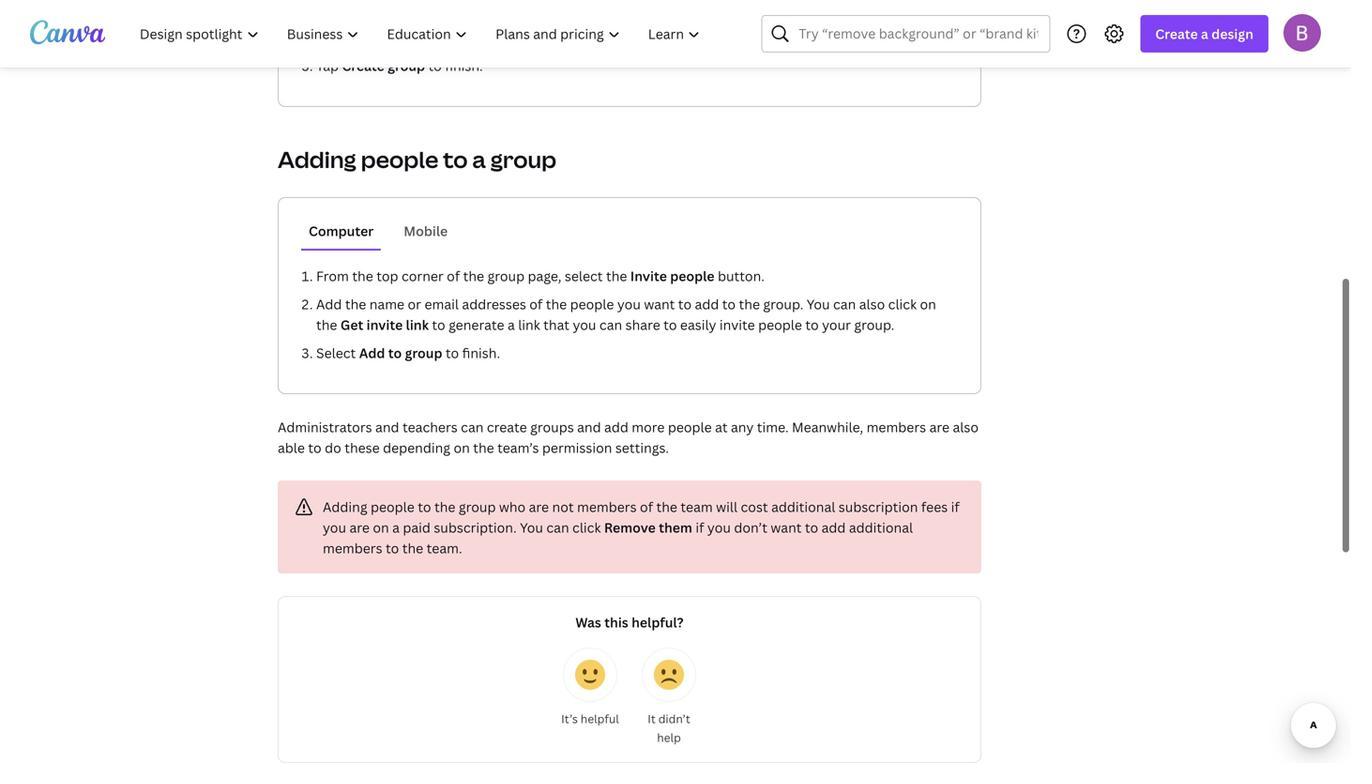 Task type: locate. For each thing, give the bounding box(es) containing it.
who
[[499, 498, 526, 516]]

link left the that
[[518, 316, 540, 334]]

are
[[930, 418, 950, 436], [529, 498, 549, 516], [350, 519, 370, 536]]

2 link from the left
[[518, 316, 540, 334]]

1 vertical spatial you
[[520, 519, 543, 536]]

1 vertical spatial add
[[605, 418, 629, 436]]

create left design on the top of the page
[[1156, 25, 1198, 43]]

link
[[406, 316, 429, 334], [518, 316, 540, 334]]

permission
[[542, 439, 612, 457]]

group inside adding people to the group who are not members of the team will cost additional subscription fees if you are on a paid subscription. you can click
[[459, 498, 496, 516]]

add
[[316, 295, 342, 313], [359, 344, 385, 362]]

0 vertical spatial want
[[644, 295, 675, 313]]

add down subscription
[[822, 519, 846, 536]]

more
[[632, 418, 665, 436]]

invite down name
[[367, 316, 403, 334]]

are left paid
[[350, 519, 370, 536]]

0 horizontal spatial additional
[[772, 498, 836, 516]]

1 horizontal spatial on
[[454, 439, 470, 457]]

the inside if you don't want to add additional members to the team.
[[402, 539, 424, 557]]

people up paid
[[371, 498, 415, 516]]

1 horizontal spatial are
[[529, 498, 549, 516]]

select
[[316, 344, 356, 362]]

0 vertical spatial also
[[860, 295, 885, 313]]

1 horizontal spatial link
[[518, 316, 540, 334]]

finish. down the generate
[[462, 344, 500, 362]]

to right don't
[[805, 519, 819, 536]]

people
[[361, 144, 439, 175], [670, 267, 715, 285], [570, 295, 614, 313], [759, 316, 803, 334], [668, 418, 712, 436], [371, 498, 415, 516]]

not
[[552, 498, 574, 516]]

addresses
[[462, 295, 526, 313]]

1 vertical spatial finish.
[[462, 344, 500, 362]]

1 vertical spatial adding
[[323, 498, 368, 516]]

want right don't
[[771, 519, 802, 536]]

name
[[370, 295, 405, 313]]

and
[[376, 418, 399, 436], [577, 418, 601, 436]]

1 vertical spatial on
[[454, 439, 470, 457]]

of up email
[[447, 267, 460, 285]]

finish. down top level navigation element
[[445, 57, 483, 75]]

people left at
[[668, 418, 712, 436]]

meanwhile,
[[792, 418, 864, 436]]

add inside if you don't want to add additional members to the team.
[[822, 519, 846, 536]]

teachers
[[403, 418, 458, 436]]

members up remove
[[577, 498, 637, 516]]

are left not
[[529, 498, 549, 516]]

2 vertical spatial add
[[822, 519, 846, 536]]

2 vertical spatial of
[[640, 498, 653, 516]]

you down 'who'
[[520, 519, 543, 536]]

to inside "administrators and teachers can create groups and add more people at any time. meanwhile, members are also able to do these depending on the team's permission settings."
[[308, 439, 322, 457]]

1 horizontal spatial if
[[951, 498, 960, 516]]

1 horizontal spatial additional
[[849, 519, 913, 536]]

😔 image
[[654, 660, 684, 690]]

a
[[1202, 25, 1209, 43], [473, 144, 486, 175], [508, 316, 515, 334], [392, 519, 400, 536]]

1 horizontal spatial also
[[953, 418, 979, 436]]

want
[[644, 295, 675, 313], [771, 519, 802, 536]]

0 horizontal spatial want
[[644, 295, 675, 313]]

1 vertical spatial additional
[[849, 519, 913, 536]]

0 vertical spatial create
[[1156, 25, 1198, 43]]

to down "button."
[[723, 295, 736, 313]]

additional down subscription
[[849, 519, 913, 536]]

1 vertical spatial want
[[771, 519, 802, 536]]

Try "remove background" or "brand kit" search field
[[799, 16, 1038, 52]]

0 horizontal spatial members
[[323, 539, 383, 557]]

depending
[[383, 439, 451, 457]]

want inside add the name or email addresses of the people you want to add to the group. you can also click on the
[[644, 295, 675, 313]]

it didn't help
[[648, 711, 691, 745]]

on inside adding people to the group who are not members of the team will cost additional subscription fees if you are on a paid subscription. you can click
[[373, 519, 389, 536]]

members right meanwhile,
[[867, 418, 927, 436]]

are up fees
[[930, 418, 950, 436]]

and up these
[[376, 418, 399, 436]]

invite right easily
[[720, 316, 755, 334]]

additional right cost
[[772, 498, 836, 516]]

add down get
[[359, 344, 385, 362]]

remove them
[[604, 519, 693, 536]]

select add to group to finish.
[[316, 344, 500, 362]]

it
[[648, 711, 656, 727]]

adding down do
[[323, 498, 368, 516]]

2 vertical spatial members
[[323, 539, 383, 557]]

create
[[487, 418, 527, 436]]

to up mobile button
[[443, 144, 468, 175]]

members inside if you don't want to add additional members to the team.
[[323, 539, 383, 557]]

1 horizontal spatial create
[[1156, 25, 1198, 43]]

2 horizontal spatial are
[[930, 418, 950, 436]]

1 vertical spatial of
[[530, 295, 543, 313]]

0 vertical spatial adding
[[278, 144, 356, 175]]

of down from the top corner of the group page, select the invite people button. at top
[[530, 295, 543, 313]]

are inside "administrators and teachers can create groups and add more people at any time. meanwhile, members are also able to do these depending on the team's permission settings."
[[930, 418, 950, 436]]

people inside adding people to the group who are not members of the team will cost additional subscription fees if you are on a paid subscription. you can click
[[371, 498, 415, 516]]

🙂 image
[[575, 660, 605, 690]]

0 horizontal spatial if
[[696, 519, 704, 536]]

to left do
[[308, 439, 322, 457]]

you down will
[[708, 519, 731, 536]]

create right tap
[[342, 57, 385, 75]]

members left team.
[[323, 539, 383, 557]]

2 horizontal spatial on
[[920, 295, 937, 313]]

0 horizontal spatial you
[[520, 519, 543, 536]]

also
[[860, 295, 885, 313], [953, 418, 979, 436]]

can left "create"
[[461, 418, 484, 436]]

0 horizontal spatial on
[[373, 519, 389, 536]]

the
[[352, 267, 373, 285], [463, 267, 484, 285], [606, 267, 627, 285], [345, 295, 366, 313], [546, 295, 567, 313], [739, 295, 760, 313], [316, 316, 337, 334], [473, 439, 494, 457], [435, 498, 456, 516], [657, 498, 678, 516], [402, 539, 424, 557]]

2 and from the left
[[577, 418, 601, 436]]

the down "create"
[[473, 439, 494, 457]]

on inside "administrators and teachers can create groups and add more people at any time. meanwhile, members are also able to do these depending on the team's permission settings."
[[454, 439, 470, 457]]

adding
[[278, 144, 356, 175], [323, 498, 368, 516]]

adding for adding people to the group who are not members of the team will cost additional subscription fees if you are on a paid subscription. you can click
[[323, 498, 368, 516]]

0 horizontal spatial invite
[[367, 316, 403, 334]]

1 horizontal spatial invite
[[720, 316, 755, 334]]

you
[[807, 295, 830, 313], [520, 519, 543, 536]]

invite
[[367, 316, 403, 334], [720, 316, 755, 334]]

create inside create a design dropdown button
[[1156, 25, 1198, 43]]

helpful?
[[632, 613, 684, 631]]

0 vertical spatial group.
[[764, 295, 804, 313]]

them
[[659, 519, 693, 536]]

0 horizontal spatial click
[[573, 519, 601, 536]]

any
[[731, 418, 754, 436]]

1 horizontal spatial members
[[577, 498, 637, 516]]

the left "top" at the left top of the page
[[352, 267, 373, 285]]

adding inside adding people to the group who are not members of the team will cost additional subscription fees if you are on a paid subscription. you can click
[[323, 498, 368, 516]]

to up paid
[[418, 498, 431, 516]]

group. down "button."
[[764, 295, 804, 313]]

on
[[920, 295, 937, 313], [454, 439, 470, 457], [373, 519, 389, 536]]

0 horizontal spatial of
[[447, 267, 460, 285]]

add up easily
[[695, 295, 719, 313]]

can up your on the top of the page
[[834, 295, 856, 313]]

get
[[341, 316, 364, 334]]

of inside adding people to the group who are not members of the team will cost additional subscription fees if you are on a paid subscription. you can click
[[640, 498, 653, 516]]

0 vertical spatial click
[[889, 295, 917, 313]]

1 link from the left
[[406, 316, 429, 334]]

of inside add the name or email addresses of the people you want to add to the group. you can also click on the
[[530, 295, 543, 313]]

members inside "administrators and teachers can create groups and add more people at any time. meanwhile, members are also able to do these depending on the team's permission settings."
[[867, 418, 927, 436]]

generate
[[449, 316, 505, 334]]

can inside adding people to the group who are not members of the team will cost additional subscription fees if you are on a paid subscription. you can click
[[547, 519, 569, 536]]

group.
[[764, 295, 804, 313], [855, 316, 895, 334]]

1 horizontal spatial of
[[530, 295, 543, 313]]

want up share
[[644, 295, 675, 313]]

can inside "administrators and teachers can create groups and add more people at any time. meanwhile, members are also able to do these depending on the team's permission settings."
[[461, 418, 484, 436]]

1 horizontal spatial add
[[695, 295, 719, 313]]

group. inside add the name or email addresses of the people you want to add to the group. you can also click on the
[[764, 295, 804, 313]]

0 vertical spatial add
[[316, 295, 342, 313]]

tap create group to finish.
[[316, 57, 483, 75]]

the down paid
[[402, 539, 424, 557]]

if down team
[[696, 519, 704, 536]]

help
[[657, 730, 681, 745]]

group. right your on the top of the page
[[855, 316, 895, 334]]

0 vertical spatial on
[[920, 295, 937, 313]]

you inside add the name or email addresses of the people you want to add to the group. you can also click on the
[[807, 295, 830, 313]]

0 horizontal spatial group.
[[764, 295, 804, 313]]

of up remove them
[[640, 498, 653, 516]]

additional
[[772, 498, 836, 516], [849, 519, 913, 536]]

0 vertical spatial members
[[867, 418, 927, 436]]

that
[[544, 316, 570, 334]]

add
[[695, 295, 719, 313], [605, 418, 629, 436], [822, 519, 846, 536]]

to down name
[[388, 344, 402, 362]]

1 horizontal spatial you
[[807, 295, 830, 313]]

can
[[834, 295, 856, 313], [600, 316, 622, 334], [461, 418, 484, 436], [547, 519, 569, 536]]

2 vertical spatial on
[[373, 519, 389, 536]]

if
[[951, 498, 960, 516], [696, 519, 704, 536]]

the up the that
[[546, 295, 567, 313]]

you inside add the name or email addresses of the people you want to add to the group. you can also click on the
[[618, 295, 641, 313]]

1 vertical spatial members
[[577, 498, 637, 516]]

0 horizontal spatial link
[[406, 316, 429, 334]]

don't
[[734, 519, 768, 536]]

create
[[1156, 25, 1198, 43], [342, 57, 385, 75]]

0 vertical spatial finish.
[[445, 57, 483, 75]]

adding people to a group
[[278, 144, 557, 175]]

you up your on the top of the page
[[807, 295, 830, 313]]

2 horizontal spatial members
[[867, 418, 927, 436]]

adding people to the group who are not members of the team will cost additional subscription fees if you are on a paid subscription. you can click
[[323, 498, 960, 536]]

cost
[[741, 498, 768, 516]]

1 vertical spatial if
[[696, 519, 704, 536]]

2 horizontal spatial add
[[822, 519, 846, 536]]

these
[[345, 439, 380, 457]]

design
[[1212, 25, 1254, 43]]

can down not
[[547, 519, 569, 536]]

1 vertical spatial add
[[359, 344, 385, 362]]

of
[[447, 267, 460, 285], [530, 295, 543, 313], [640, 498, 653, 516]]

0 horizontal spatial add
[[605, 418, 629, 436]]

was
[[576, 613, 602, 631]]

people inside "administrators and teachers can create groups and add more people at any time. meanwhile, members are also able to do these depending on the team's permission settings."
[[668, 418, 712, 436]]

people down select
[[570, 295, 614, 313]]

link down the or on the left top
[[406, 316, 429, 334]]

0 horizontal spatial and
[[376, 418, 399, 436]]

and up permission
[[577, 418, 601, 436]]

helpful
[[581, 711, 619, 727]]

you up get invite link to generate a link that you can share to easily invite people to your group.
[[618, 295, 641, 313]]

click inside adding people to the group who are not members of the team will cost additional subscription fees if you are on a paid subscription. you can click
[[573, 519, 601, 536]]

2 vertical spatial are
[[350, 519, 370, 536]]

if right fees
[[951, 498, 960, 516]]

the inside "administrators and teachers can create groups and add more people at any time. meanwhile, members are also able to do these depending on the team's permission settings."
[[473, 439, 494, 457]]

you inside adding people to the group who are not members of the team will cost additional subscription fees if you are on a paid subscription. you can click
[[520, 519, 543, 536]]

0 vertical spatial if
[[951, 498, 960, 516]]

team's
[[498, 439, 539, 457]]

0 vertical spatial are
[[930, 418, 950, 436]]

1 horizontal spatial and
[[577, 418, 601, 436]]

1 horizontal spatial want
[[771, 519, 802, 536]]

1 vertical spatial click
[[573, 519, 601, 536]]

groups
[[530, 418, 574, 436]]

button.
[[718, 267, 765, 285]]

click
[[889, 295, 917, 313], [573, 519, 601, 536]]

you inside if you don't want to add additional members to the team.
[[708, 519, 731, 536]]

2 horizontal spatial of
[[640, 498, 653, 516]]

people left your on the top of the page
[[759, 316, 803, 334]]

group
[[388, 57, 425, 75], [491, 144, 557, 175], [488, 267, 525, 285], [405, 344, 443, 362], [459, 498, 496, 516]]

0 horizontal spatial also
[[860, 295, 885, 313]]

add down from
[[316, 295, 342, 313]]

0 vertical spatial you
[[807, 295, 830, 313]]

1 horizontal spatial click
[[889, 295, 917, 313]]

didn't
[[659, 711, 691, 727]]

the up subscription. at the left bottom of page
[[435, 498, 456, 516]]

you inside adding people to the group who are not members of the team will cost additional subscription fees if you are on a paid subscription. you can click
[[323, 519, 346, 536]]

0 horizontal spatial add
[[316, 295, 342, 313]]

1 vertical spatial group.
[[855, 316, 895, 334]]

people up mobile button
[[361, 144, 439, 175]]

create a design
[[1156, 25, 1254, 43]]

1 vertical spatial create
[[342, 57, 385, 75]]

to
[[428, 57, 442, 75], [443, 144, 468, 175], [678, 295, 692, 313], [723, 295, 736, 313], [432, 316, 446, 334], [664, 316, 677, 334], [806, 316, 819, 334], [388, 344, 402, 362], [446, 344, 459, 362], [308, 439, 322, 457], [418, 498, 431, 516], [805, 519, 819, 536], [386, 539, 399, 557]]

members
[[867, 418, 927, 436], [577, 498, 637, 516], [323, 539, 383, 557]]

you down do
[[323, 519, 346, 536]]

tap
[[316, 57, 339, 75]]

0 vertical spatial additional
[[772, 498, 836, 516]]

add left the more
[[605, 418, 629, 436]]

paid
[[403, 519, 431, 536]]

0 vertical spatial add
[[695, 295, 719, 313]]

you
[[618, 295, 641, 313], [573, 316, 597, 334], [323, 519, 346, 536], [708, 519, 731, 536]]

if inside adding people to the group who are not members of the team will cost additional subscription fees if you are on a paid subscription. you can click
[[951, 498, 960, 516]]

1 vertical spatial also
[[953, 418, 979, 436]]

invite
[[631, 267, 667, 285]]

on inside add the name or email addresses of the people you want to add to the group. you can also click on the
[[920, 295, 937, 313]]

remove
[[604, 519, 656, 536]]

adding up computer button
[[278, 144, 356, 175]]

to down the generate
[[446, 344, 459, 362]]



Task type: vqa. For each thing, say whether or not it's contained in the screenshot.
Design inspiration Link corresponding to Royal
no



Task type: describe. For each thing, give the bounding box(es) containing it.
corner
[[402, 267, 444, 285]]

if inside if you don't want to add additional members to the team.
[[696, 519, 704, 536]]

team
[[681, 498, 713, 516]]

the up get
[[345, 295, 366, 313]]

top level navigation element
[[128, 15, 717, 53]]

1 and from the left
[[376, 418, 399, 436]]

people inside add the name or email addresses of the people you want to add to the group. you can also click on the
[[570, 295, 614, 313]]

share
[[626, 316, 661, 334]]

0 horizontal spatial are
[[350, 519, 370, 536]]

1 vertical spatial are
[[529, 498, 549, 516]]

1 horizontal spatial add
[[359, 344, 385, 362]]

was this helpful?
[[576, 613, 684, 631]]

the left get
[[316, 316, 337, 334]]

will
[[716, 498, 738, 516]]

members inside adding people to the group who are not members of the team will cost additional subscription fees if you are on a paid subscription. you can click
[[577, 498, 637, 516]]

to down email
[[432, 316, 446, 334]]

additional inside if you don't want to add additional members to the team.
[[849, 519, 913, 536]]

from
[[316, 267, 349, 285]]

administrators and teachers can create groups and add more people at any time. meanwhile, members are also able to do these depending on the team's permission settings.
[[278, 418, 979, 457]]

select
[[565, 267, 603, 285]]

if you don't want to add additional members to the team.
[[323, 519, 913, 557]]

0 horizontal spatial create
[[342, 57, 385, 75]]

to down top level navigation element
[[428, 57, 442, 75]]

on for are
[[373, 519, 389, 536]]

adding for adding people to a group
[[278, 144, 356, 175]]

do
[[325, 439, 341, 457]]

people right 'invite' at the left top
[[670, 267, 715, 285]]

your
[[822, 316, 851, 334]]

can inside add the name or email addresses of the people you want to add to the group. you can also click on the
[[834, 295, 856, 313]]

1 invite from the left
[[367, 316, 403, 334]]

also inside add the name or email addresses of the people you want to add to the group. you can also click on the
[[860, 295, 885, 313]]

the up them
[[657, 498, 678, 516]]

computer button
[[301, 213, 381, 249]]

the up addresses
[[463, 267, 484, 285]]

time.
[[757, 418, 789, 436]]

it's helpful
[[561, 711, 619, 727]]

you right the that
[[573, 316, 597, 334]]

to left your on the top of the page
[[806, 316, 819, 334]]

easily
[[680, 316, 717, 334]]

want inside if you don't want to add additional members to the team.
[[771, 519, 802, 536]]

add inside add the name or email addresses of the people you want to add to the group. you can also click on the
[[695, 295, 719, 313]]

the down "button."
[[739, 295, 760, 313]]

subscription.
[[434, 519, 517, 536]]

computer
[[309, 222, 374, 240]]

administrators
[[278, 418, 372, 436]]

can left share
[[600, 316, 622, 334]]

to left team.
[[386, 539, 399, 557]]

fees
[[922, 498, 948, 516]]

additional inside adding people to the group who are not members of the team will cost additional subscription fees if you are on a paid subscription. you can click
[[772, 498, 836, 516]]

team.
[[427, 539, 462, 557]]

top
[[377, 267, 398, 285]]

get invite link to generate a link that you can share to easily invite people to your group.
[[341, 316, 895, 334]]

to right share
[[664, 316, 677, 334]]

from the top corner of the group page, select the invite people button.
[[316, 267, 765, 285]]

or
[[408, 295, 421, 313]]

it's
[[561, 711, 578, 727]]

add inside add the name or email addresses of the people you want to add to the group. you can also click on the
[[316, 295, 342, 313]]

the left 'invite' at the left top
[[606, 267, 627, 285]]

this
[[605, 613, 629, 631]]

at
[[715, 418, 728, 436]]

to up easily
[[678, 295, 692, 313]]

mobile
[[404, 222, 448, 240]]

subscription
[[839, 498, 918, 516]]

mobile button
[[396, 213, 455, 249]]

add the name or email addresses of the people you want to add to the group. you can also click on the
[[316, 295, 937, 334]]

bob builder image
[[1284, 14, 1322, 51]]

on for click
[[920, 295, 937, 313]]

to inside adding people to the group who are not members of the team will cost additional subscription fees if you are on a paid subscription. you can click
[[418, 498, 431, 516]]

add inside "administrators and teachers can create groups and add more people at any time. meanwhile, members are also able to do these depending on the team's permission settings."
[[605, 418, 629, 436]]

a inside adding people to the group who are not members of the team will cost additional subscription fees if you are on a paid subscription. you can click
[[392, 519, 400, 536]]

settings.
[[616, 439, 669, 457]]

2 invite from the left
[[720, 316, 755, 334]]

click inside add the name or email addresses of the people you want to add to the group. you can also click on the
[[889, 295, 917, 313]]

0 vertical spatial of
[[447, 267, 460, 285]]

a inside dropdown button
[[1202, 25, 1209, 43]]

create a design button
[[1141, 15, 1269, 53]]

also inside "administrators and teachers can create groups and add more people at any time. meanwhile, members are also able to do these depending on the team's permission settings."
[[953, 418, 979, 436]]

email
[[425, 295, 459, 313]]

page,
[[528, 267, 562, 285]]

1 horizontal spatial group.
[[855, 316, 895, 334]]

able
[[278, 439, 305, 457]]



